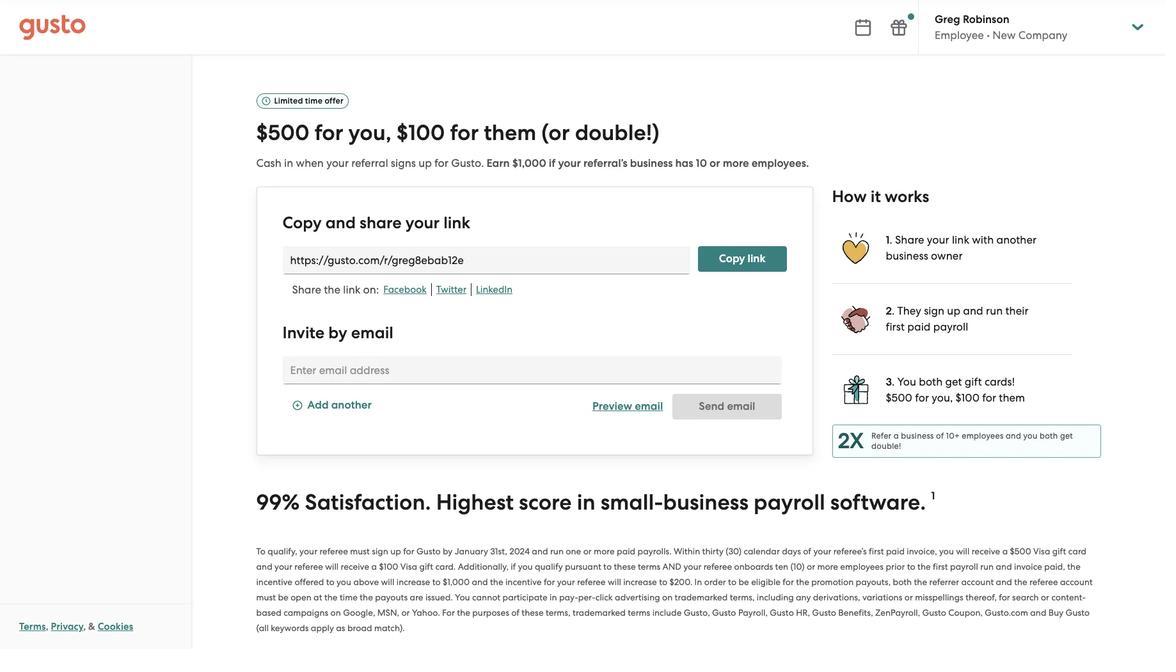 Task type: describe. For each thing, give the bounding box(es) containing it.
preview email button
[[593, 394, 663, 420]]

employees.
[[752, 157, 809, 170]]

referee's
[[834, 546, 867, 557]]

a inside "refer a business of 10+ employees and you both get double!"
[[894, 431, 899, 441]]

gusto down misspellings
[[922, 608, 947, 618]]

employees inside "refer a business of 10+ employees and you both get double!"
[[962, 431, 1004, 441]]

they
[[897, 304, 922, 317]]

misspellings
[[915, 592, 964, 603]]

based
[[256, 608, 281, 618]]

1 horizontal spatial paid
[[886, 546, 905, 557]]

and left buy
[[1031, 608, 1047, 618]]

. inside 3 . you both get gift cards! $500 for you, $100 for them
[[892, 376, 895, 388]]

january
[[455, 546, 488, 557]]

0 vertical spatial visa
[[1034, 546, 1050, 557]]

share
[[360, 213, 402, 233]]

$500 for you, $100 for them (or double!)
[[256, 120, 660, 146]]

copy for copy and share your link
[[283, 213, 322, 233]]

additionally,
[[458, 562, 509, 572]]

1 horizontal spatial if
[[549, 157, 556, 170]]

promotion
[[812, 577, 854, 587]]

copy and share your link
[[283, 213, 470, 233]]

email inside button
[[635, 400, 663, 413]]

2 vertical spatial first
[[933, 562, 948, 572]]

2 . they sign up and run their first paid payroll
[[886, 304, 1029, 333]]

them inside 3 . you both get gift cards! $500 for you, $100 for them
[[999, 392, 1025, 404]]

2 account from the left
[[1060, 577, 1093, 587]]

to right the prior
[[907, 562, 916, 572]]

sign inside to qualify, your referee must sign up for gusto by january 31st, 2024 and run one or more paid payrolls. within thirty (30) calendar days of your referee's first paid invoice, you will receive a $500 visa gift card and your referee will receive a $100 visa gift card. additionally, if you qualify pursuant to these terms and your referee onboards ten (10) or more employees prior to the first payroll run and invoice paid, the incentive offered to you above will increase to $1,000 and the incentive for your referee will increase to $200. in order to be eligible for the promotion payouts, both the referrer account and the referee account must be open at the time the payouts are issued. you cannot participate in pay-per-click advertising on trademarked terms, including any derivations, variations or misspellings thereof, for search or content- based campaigns on google, msn, or yahoo. for the purposes of these terms, trademarked terms include gusto, gusto payroll, gusto hr, gusto benefits, zenpayroll, gusto coupon, gusto.com and buy gusto (all keywords apply as broad match).
[[372, 546, 388, 557]]

$100 inside to qualify, your referee must sign up for gusto by january 31st, 2024 and run one or more paid payrolls. within thirty (30) calendar days of your referee's first paid invoice, you will receive a $500 visa gift card and your referee will receive a $100 visa gift card. additionally, if you qualify pursuant to these terms and your referee onboards ten (10) or more employees prior to the first payroll run and invoice paid, the incentive offered to you above will increase to $1,000 and the incentive for your referee will increase to $200. in order to be eligible for the promotion payouts, both the referrer account and the referee account must be open at the time the payouts are issued. you cannot participate in pay-per-click advertising on trademarked terms, including any derivations, variations or misspellings thereof, for search or content- based campaigns on google, msn, or yahoo. for the purposes of these terms, trademarked terms include gusto, gusto payroll, gusto hr, gusto benefits, zenpayroll, gusto coupon, gusto.com and buy gusto (all keywords apply as broad match).
[[379, 562, 398, 572]]

0 horizontal spatial must
[[256, 592, 276, 603]]

match).
[[374, 623, 405, 633]]

1 , from the left
[[46, 621, 49, 633]]

time inside to qualify, your referee must sign up for gusto by january 31st, 2024 and run one or more paid payrolls. within thirty (30) calendar days of your referee's first paid invoice, you will receive a $500 visa gift card and your referee will receive a $100 visa gift card. additionally, if you qualify pursuant to these terms and your referee onboards ten (10) or more employees prior to the first payroll run and invoice paid, the incentive offered to you above will increase to $1,000 and the incentive for your referee will increase to $200. in order to be eligible for the promotion payouts, both the referrer account and the referee account must be open at the time the payouts are issued. you cannot participate in pay-per-click advertising on trademarked terms, including any derivations, variations or misspellings thereof, for search or content- based campaigns on google, msn, or yahoo. for the purposes of these terms, trademarked terms include gusto, gusto payroll, gusto hr, gusto benefits, zenpayroll, gusto coupon, gusto.com and buy gusto (all keywords apply as broad match).
[[340, 592, 358, 603]]

to right the offered
[[326, 577, 335, 587]]

in inside to qualify, your referee must sign up for gusto by january 31st, 2024 and run one or more paid payrolls. within thirty (30) calendar days of your referee's first paid invoice, you will receive a $500 visa gift card and your referee will receive a $100 visa gift card. additionally, if you qualify pursuant to these terms and your referee onboards ten (10) or more employees prior to the first payroll run and invoice paid, the incentive offered to you above will increase to $1,000 and the incentive for your referee will increase to $200. in order to be eligible for the promotion payouts, both the referrer account and the referee account must be open at the time the payouts are issued. you cannot participate in pay-per-click advertising on trademarked terms, including any derivations, variations or misspellings thereof, for search or content- based campaigns on google, msn, or yahoo. for the purposes of these terms, trademarked terms include gusto, gusto payroll, gusto hr, gusto benefits, zenpayroll, gusto coupon, gusto.com and buy gusto (all keywords apply as broad match).
[[550, 592, 557, 603]]

to up issued. on the left of page
[[432, 577, 441, 587]]

0 horizontal spatial visa
[[400, 562, 417, 572]]

2x list
[[832, 212, 1101, 458]]

3 . you both get gift cards! $500 for you, $100 for them
[[886, 376, 1025, 404]]

1 increase from the left
[[397, 577, 430, 587]]

1 horizontal spatial of
[[803, 546, 812, 557]]

and down additionally,
[[472, 577, 488, 587]]

(all
[[256, 623, 269, 633]]

0 vertical spatial terms
[[638, 562, 661, 572]]

the left referrer
[[914, 577, 927, 587]]

. for 2
[[892, 304, 895, 317]]

pursuant
[[565, 562, 601, 572]]

and up the qualify on the left
[[532, 546, 548, 557]]

offer
[[325, 96, 344, 106]]

2 horizontal spatial a
[[1003, 546, 1008, 557]]

business up thirty on the bottom right of page
[[663, 489, 749, 516]]

greg robinson employee • new company
[[935, 13, 1068, 42]]

gusto right gusto,
[[712, 608, 736, 618]]

if inside to qualify, your referee must sign up for gusto by january 31st, 2024 and run one or more paid payrolls. within thirty (30) calendar days of your referee's first paid invoice, you will receive a $500 visa gift card and your referee will receive a $100 visa gift card. additionally, if you qualify pursuant to these terms and your referee onboards ten (10) or more employees prior to the first payroll run and invoice paid, the incentive offered to you above will increase to $1,000 and the incentive for your referee will increase to $200. in order to be eligible for the promotion payouts, both the referrer account and the referee account must be open at the time the payouts are issued. you cannot participate in pay-per-click advertising on trademarked terms, including any derivations, variations or misspellings thereof, for search or content- based campaigns on google, msn, or yahoo. for the purposes of these terms, trademarked terms include gusto, gusto payroll, gusto hr, gusto benefits, zenpayroll, gusto coupon, gusto.com and buy gusto (all keywords apply as broad match).
[[511, 562, 516, 572]]

your down qualify,
[[275, 562, 292, 572]]

invite by email
[[283, 323, 394, 343]]

variations
[[863, 592, 903, 603]]

terms , privacy , & cookies
[[19, 621, 133, 633]]

0 horizontal spatial by
[[328, 323, 347, 343]]

2 , from the left
[[83, 621, 86, 633]]

up for payrolls.
[[391, 546, 401, 557]]

the up any
[[796, 577, 809, 587]]

your inside 1 . share your link with another business owner
[[927, 233, 950, 246]]

2 vertical spatial of
[[512, 608, 520, 618]]

2024
[[510, 546, 530, 557]]

calendar
[[744, 546, 780, 557]]

with
[[972, 233, 994, 246]]

0 vertical spatial time
[[305, 96, 323, 106]]

or up buy
[[1041, 592, 1050, 603]]

(10)
[[791, 562, 805, 572]]

referral's
[[584, 157, 628, 170]]

2 incentive from the left
[[506, 577, 542, 587]]

it
[[871, 187, 881, 207]]

0 horizontal spatial on
[[331, 608, 341, 618]]

2 vertical spatial gift
[[419, 562, 433, 572]]

up inside 2 . they sign up and run their first paid payroll
[[947, 304, 961, 317]]

or up zenpayroll,
[[905, 592, 913, 603]]

linkedin button
[[472, 283, 517, 296]]

home image
[[19, 14, 86, 40]]

you inside "refer a business of 10+ employees and you both get double!"
[[1024, 431, 1038, 441]]

the up search
[[1014, 577, 1028, 587]]

gusto up card.
[[417, 546, 441, 557]]

invite
[[283, 323, 325, 343]]

including
[[757, 592, 794, 603]]

derivations,
[[813, 592, 860, 603]]

0 vertical spatial these
[[614, 562, 636, 572]]

1 incentive from the left
[[256, 577, 293, 587]]

0 vertical spatial trademarked
[[675, 592, 728, 603]]

terms link
[[19, 621, 46, 633]]

0 vertical spatial on
[[662, 592, 673, 603]]

are
[[410, 592, 423, 603]]

purposes
[[472, 608, 509, 618]]

company
[[1019, 29, 1068, 42]]

to down and
[[659, 577, 668, 587]]

qualify,
[[268, 546, 297, 557]]

0 horizontal spatial you,
[[348, 120, 391, 146]]

1 vertical spatial payroll
[[754, 489, 825, 516]]

the right for
[[457, 608, 470, 618]]

and
[[663, 562, 682, 572]]

sign inside 2 . they sign up and run their first paid payroll
[[924, 304, 945, 317]]

add another
[[308, 399, 372, 412]]

in
[[695, 577, 702, 587]]

2 vertical spatial run
[[981, 562, 994, 572]]

share the link on: facebook
[[292, 283, 427, 296]]

up for employees.
[[419, 157, 432, 169]]

0 vertical spatial be
[[739, 577, 749, 587]]

the left on:
[[324, 283, 340, 296]]

2 vertical spatial a
[[371, 562, 377, 572]]

gusto down content-
[[1066, 608, 1090, 618]]

issued.
[[426, 592, 453, 603]]

limited time offer
[[274, 96, 344, 106]]

$200.
[[670, 577, 693, 587]]

paid,
[[1045, 562, 1065, 572]]

run inside 2 . they sign up and run their first paid payroll
[[986, 304, 1003, 317]]

score
[[519, 489, 572, 516]]

both inside to qualify, your referee must sign up for gusto by january 31st, 2024 and run one or more paid payrolls. within thirty (30) calendar days of your referee's first paid invoice, you will receive a $500 visa gift card and your referee will receive a $100 visa gift card. additionally, if you qualify pursuant to these terms and your referee onboards ten (10) or more employees prior to the first payroll run and invoice paid, the incentive offered to you above will increase to $1,000 and the incentive for your referee will increase to $200. in order to be eligible for the promotion payouts, both the referrer account and the referee account must be open at the time the payouts are issued. you cannot participate in pay-per-click advertising on trademarked terms, including any derivations, variations or misspellings thereof, for search or content- based campaigns on google, msn, or yahoo. for the purposes of these terms, trademarked terms include gusto, gusto payroll, gusto hr, gusto benefits, zenpayroll, gusto coupon, gusto.com and buy gusto (all keywords apply as broad match).
[[893, 577, 912, 587]]

payroll inside to qualify, your referee must sign up for gusto by january 31st, 2024 and run one or more paid payrolls. within thirty (30) calendar days of your referee's first paid invoice, you will receive a $500 visa gift card and your referee will receive a $100 visa gift card. additionally, if you qualify pursuant to these terms and your referee onboards ten (10) or more employees prior to the first payroll run and invoice paid, the incentive offered to you above will increase to $1,000 and the incentive for your referee will increase to $200. in order to be eligible for the promotion payouts, both the referrer account and the referee account must be open at the time the payouts are issued. you cannot participate in pay-per-click advertising on trademarked terms, including any derivations, variations or misspellings thereof, for search or content- based campaigns on google, msn, or yahoo. for the purposes of these terms, trademarked terms include gusto, gusto payroll, gusto hr, gusto benefits, zenpayroll, gusto coupon, gusto.com and buy gusto (all keywords apply as broad match).
[[950, 562, 978, 572]]

participate
[[503, 592, 548, 603]]

refer a business of 10+ employees and you both get double!
[[872, 431, 1073, 451]]

broad
[[347, 623, 372, 633]]

or right 10
[[710, 157, 720, 170]]

get inside "refer a business of 10+ employees and you both get double!"
[[1060, 431, 1073, 441]]

for inside cash in when your referral signs up for gusto. earn $1,000 if your referral's business has 10 or more employees.
[[435, 157, 449, 169]]

for
[[442, 608, 455, 618]]

0 horizontal spatial these
[[522, 608, 544, 618]]

prior
[[886, 562, 905, 572]]

satisfaction.
[[305, 489, 431, 516]]

hr,
[[796, 608, 810, 618]]

thereof,
[[966, 592, 997, 603]]

campaigns
[[284, 608, 328, 618]]

1 vertical spatial more
[[594, 546, 615, 557]]

cash in when your referral signs up for gusto. earn $1,000 if your referral's business has 10 or more employees.
[[256, 157, 809, 170]]

earn
[[487, 157, 510, 170]]

double!
[[872, 441, 901, 451]]

gusto,
[[684, 608, 710, 618]]

$100 inside 3 . you both get gift cards! $500 for you, $100 for them
[[956, 392, 980, 404]]

1 vertical spatial terms
[[628, 608, 650, 618]]

•
[[987, 29, 990, 42]]

at
[[314, 592, 322, 603]]

$500 inside to qualify, your referee must sign up for gusto by january 31st, 2024 and run one or more paid payrolls. within thirty (30) calendar days of your referee's first paid invoice, you will receive a $500 visa gift card and your referee will receive a $100 visa gift card. additionally, if you qualify pursuant to these terms and your referee onboards ten (10) or more employees prior to the first payroll run and invoice paid, the incentive offered to you above will increase to $1,000 and the incentive for your referee will increase to $200. in order to be eligible for the promotion payouts, both the referrer account and the referee account must be open at the time the payouts are issued. you cannot participate in pay-per-click advertising on trademarked terms, including any derivations, variations or misspellings thereof, for search or content- based campaigns on google, msn, or yahoo. for the purposes of these terms, trademarked terms include gusto, gusto payroll, gusto hr, gusto benefits, zenpayroll, gusto coupon, gusto.com and buy gusto (all keywords apply as broad match).
[[1010, 546, 1031, 557]]

or right one
[[583, 546, 592, 557]]

. for 1
[[890, 233, 893, 246]]

1 inside 1 . share your link with another business owner
[[886, 233, 890, 247]]

or right msn,
[[402, 608, 410, 618]]

and down to
[[256, 562, 272, 572]]

when
[[296, 157, 324, 169]]

small-
[[601, 489, 663, 516]]

share inside 1 . share your link with another business owner
[[895, 233, 924, 246]]

1 account from the left
[[961, 577, 994, 587]]

privacy
[[51, 621, 83, 633]]

1 vertical spatial run
[[550, 546, 564, 557]]

twitter
[[436, 284, 467, 296]]

$1,000 inside to qualify, your referee must sign up for gusto by january 31st, 2024 and run one or more paid payrolls. within thirty (30) calendar days of your referee's first paid invoice, you will receive a $500 visa gift card and your referee will receive a $100 visa gift card. additionally, if you qualify pursuant to these terms and your referee onboards ten (10) or more employees prior to the first payroll run and invoice paid, the incentive offered to you above will increase to $1,000 and the incentive for your referee will increase to $200. in order to be eligible for the promotion payouts, both the referrer account and the referee account must be open at the time the payouts are issued. you cannot participate in pay-per-click advertising on trademarked terms, including any derivations, variations or misspellings thereof, for search or content- based campaigns on google, msn, or yahoo. for the purposes of these terms, trademarked terms include gusto, gusto payroll, gusto hr, gusto benefits, zenpayroll, gusto coupon, gusto.com and buy gusto (all keywords apply as broad match).
[[443, 577, 470, 587]]

31st,
[[490, 546, 507, 557]]

another inside 1 . share your link with another business owner
[[997, 233, 1037, 246]]

2 horizontal spatial gift
[[1053, 546, 1066, 557]]

signs
[[391, 157, 416, 169]]

gift inside 3 . you both get gift cards! $500 for you, $100 for them
[[965, 376, 982, 388]]

gusto navigation element
[[0, 55, 191, 106]]

has
[[675, 157, 693, 170]]

payouts
[[375, 592, 408, 603]]

your down the (or
[[558, 157, 581, 170]]

0 vertical spatial them
[[484, 120, 536, 146]]

your right qualify,
[[300, 546, 317, 557]]

both inside "refer a business of 10+ employees and you both get double!"
[[1040, 431, 1058, 441]]

the down above
[[360, 592, 373, 603]]

to qualify, your referee must sign up for gusto by january 31st, 2024 and run one or more paid payrolls. within thirty (30) calendar days of your referee's first paid invoice, you will receive a $500 visa gift card and your referee will receive a $100 visa gift card. additionally, if you qualify pursuant to these terms and your referee onboards ten (10) or more employees prior to the first payroll run and invoice paid, the incentive offered to you above will increase to $1,000 and the incentive for your referee will increase to $200. in order to be eligible for the promotion payouts, both the referrer account and the referee account must be open at the time the payouts are issued. you cannot participate in pay-per-click advertising on trademarked terms, including any derivations, variations or misspellings thereof, for search or content- based campaigns on google, msn, or yahoo. for the purposes of these terms, trademarked terms include gusto, gusto payroll, gusto hr, gusto benefits, zenpayroll, gusto coupon, gusto.com and buy gusto (all keywords apply as broad match).
[[256, 546, 1093, 633]]

copy link
[[719, 252, 766, 265]]

twitter button
[[432, 283, 472, 296]]

2 horizontal spatial more
[[817, 562, 838, 572]]

the right the at
[[324, 592, 338, 603]]

pay-
[[559, 592, 578, 603]]

how it works
[[832, 187, 930, 207]]

refer
[[872, 431, 892, 441]]

terms
[[19, 621, 46, 633]]

invoice
[[1014, 562, 1042, 572]]

in inside cash in when your referral signs up for gusto. earn $1,000 if your referral's business has 10 or more employees.
[[284, 157, 293, 169]]

paid inside 2 . they sign up and run their first paid payroll
[[908, 320, 931, 333]]

1 vertical spatial receive
[[341, 562, 369, 572]]

or right (10)
[[807, 562, 815, 572]]

1 horizontal spatial receive
[[972, 546, 1000, 557]]

and left share on the top of page
[[326, 213, 356, 233]]

1 horizontal spatial must
[[350, 546, 370, 557]]



Task type: vqa. For each thing, say whether or not it's contained in the screenshot.
run inside the 2 . they sign up and run their first paid payroll
yes



Task type: locate. For each thing, give the bounding box(es) containing it.
None field
[[283, 246, 690, 274]]

1 horizontal spatial share
[[895, 233, 924, 246]]

0 vertical spatial receive
[[972, 546, 1000, 557]]

run up the thereof,
[[981, 562, 994, 572]]

these
[[614, 562, 636, 572], [522, 608, 544, 618]]

terms down payrolls.
[[638, 562, 661, 572]]

2
[[886, 304, 892, 318]]

gift up paid,
[[1053, 546, 1066, 557]]

you, up 10+
[[932, 392, 953, 404]]

in right cash
[[284, 157, 293, 169]]

, left &
[[83, 621, 86, 633]]

business inside 1 . share your link with another business owner
[[886, 249, 928, 262]]

0 vertical spatial get
[[946, 376, 962, 388]]

up right the signs on the left
[[419, 157, 432, 169]]

0 vertical spatial copy
[[283, 213, 322, 233]]

your right when
[[326, 157, 349, 169]]

their
[[1006, 304, 1029, 317]]

1 horizontal spatial gift
[[965, 376, 982, 388]]

0 vertical spatial in
[[284, 157, 293, 169]]

incentive up the open
[[256, 577, 293, 587]]

1 horizontal spatial ,
[[83, 621, 86, 633]]

1 vertical spatial must
[[256, 592, 276, 603]]

a up above
[[371, 562, 377, 572]]

.
[[890, 233, 893, 246], [892, 304, 895, 317], [892, 376, 895, 388]]

up inside cash in when your referral signs up for gusto. earn $1,000 if your referral's business has 10 or more employees.
[[419, 157, 432, 169]]

99%
[[256, 489, 300, 516]]

zenpayroll,
[[875, 608, 920, 618]]

1 vertical spatial you
[[455, 592, 470, 603]]

0 vertical spatial a
[[894, 431, 899, 441]]

10
[[696, 157, 707, 170]]

incentive
[[256, 577, 293, 587], [506, 577, 542, 587]]

gusto.com
[[985, 608, 1028, 618]]

in right score
[[577, 489, 596, 516]]

time left offer
[[305, 96, 323, 106]]

referrer
[[930, 577, 959, 587]]

the up cannot
[[490, 577, 503, 587]]

another right with
[[997, 233, 1037, 246]]

1 vertical spatial share
[[292, 283, 321, 296]]

by right invite
[[328, 323, 347, 343]]

0 horizontal spatial be
[[278, 592, 289, 603]]

google,
[[343, 608, 375, 618]]

by inside to qualify, your referee must sign up for gusto by january 31st, 2024 and run one or more paid payrolls. within thirty (30) calendar days of your referee's first paid invoice, you will receive a $500 visa gift card and your referee will receive a $100 visa gift card. additionally, if you qualify pursuant to these terms and your referee onboards ten (10) or more employees prior to the first payroll run and invoice paid, the incentive offered to you above will increase to $1,000 and the incentive for your referee will increase to $200. in order to be eligible for the promotion payouts, both the referrer account and the referee account must be open at the time the payouts are issued. you cannot participate in pay-per-click advertising on trademarked terms, including any derivations, variations or misspellings thereof, for search or content- based campaigns on google, msn, or yahoo. for the purposes of these terms, trademarked terms include gusto, gusto payroll, gusto hr, gusto benefits, zenpayroll, gusto coupon, gusto.com and buy gusto (all keywords apply as broad match).
[[443, 546, 453, 557]]

as
[[336, 623, 345, 633]]

0 vertical spatial you
[[898, 376, 916, 388]]

0 horizontal spatial incentive
[[256, 577, 293, 587]]

link
[[444, 213, 470, 233], [952, 233, 970, 246], [748, 252, 766, 265], [343, 283, 361, 296]]

facebook button
[[379, 283, 432, 296]]

employees inside to qualify, your referee must sign up for gusto by january 31st, 2024 and run one or more paid payrolls. within thirty (30) calendar days of your referee's first paid invoice, you will receive a $500 visa gift card and your referee will receive a $100 visa gift card. additionally, if you qualify pursuant to these terms and your referee onboards ten (10) or more employees prior to the first payroll run and invoice paid, the incentive offered to you above will increase to $1,000 and the incentive for your referee will increase to $200. in order to be eligible for the promotion payouts, both the referrer account and the referee account must be open at the time the payouts are issued. you cannot participate in pay-per-click advertising on trademarked terms, including any derivations, variations or misspellings thereof, for search or content- based campaigns on google, msn, or yahoo. for the purposes of these terms, trademarked terms include gusto, gusto payroll, gusto hr, gusto benefits, zenpayroll, gusto coupon, gusto.com and buy gusto (all keywords apply as broad match).
[[840, 562, 884, 572]]

1 . share your link with another business owner
[[886, 233, 1037, 262]]

0 horizontal spatial of
[[512, 608, 520, 618]]

Enter email address email field
[[283, 356, 782, 384]]

share down "works"
[[895, 233, 924, 246]]

(or
[[542, 120, 570, 146]]

them
[[484, 120, 536, 146], [999, 392, 1025, 404]]

1 horizontal spatial by
[[443, 546, 453, 557]]

$100
[[397, 120, 445, 146], [956, 392, 980, 404], [379, 562, 398, 572]]

0 horizontal spatial $1,000
[[443, 577, 470, 587]]

0 vertical spatial $100
[[397, 120, 445, 146]]

0 vertical spatial if
[[549, 157, 556, 170]]

them up earn
[[484, 120, 536, 146]]

$500 down 3 at the bottom right
[[886, 392, 913, 404]]

1 horizontal spatial these
[[614, 562, 636, 572]]

1 inside 99% satisfaction. highest score in small-business payroll software. 1
[[931, 489, 935, 503]]

to right the order
[[728, 577, 737, 587]]

your left referee's
[[814, 546, 832, 557]]

$500 up invoice
[[1010, 546, 1031, 557]]

1 vertical spatial gift
[[1053, 546, 1066, 557]]

1 horizontal spatial terms,
[[730, 592, 755, 603]]

visa up paid,
[[1034, 546, 1050, 557]]

greg
[[935, 13, 960, 26]]

your right share on the top of page
[[406, 213, 440, 233]]

works
[[885, 187, 930, 207]]

1 horizontal spatial visa
[[1034, 546, 1050, 557]]

days
[[782, 546, 801, 557]]

receive
[[972, 546, 1000, 557], [341, 562, 369, 572]]

by up card.
[[443, 546, 453, 557]]

cannot
[[472, 592, 501, 603]]

copy inside button
[[719, 252, 745, 265]]

0 horizontal spatial account
[[961, 577, 994, 587]]

employee
[[935, 29, 984, 42]]

2 vertical spatial .
[[892, 376, 895, 388]]

gift left cards!
[[965, 376, 982, 388]]

run
[[986, 304, 1003, 317], [550, 546, 564, 557], [981, 562, 994, 572]]

0 vertical spatial up
[[419, 157, 432, 169]]

1 vertical spatial a
[[1003, 546, 1008, 557]]

ten
[[775, 562, 789, 572]]

0 vertical spatial payroll
[[934, 320, 969, 333]]

0 horizontal spatial paid
[[617, 546, 636, 557]]

2 horizontal spatial in
[[577, 489, 596, 516]]

if down 2024
[[511, 562, 516, 572]]

add
[[308, 399, 329, 412]]

. inside 1 . share your link with another business owner
[[890, 233, 893, 246]]

yahoo.
[[412, 608, 440, 618]]

paid up the prior
[[886, 546, 905, 557]]

1 horizontal spatial be
[[739, 577, 749, 587]]

0 vertical spatial by
[[328, 323, 347, 343]]

card.
[[435, 562, 456, 572]]

business left the has
[[630, 157, 673, 170]]

0 horizontal spatial share
[[292, 283, 321, 296]]

both inside 3 . you both get gift cards! $500 for you, $100 for them
[[919, 376, 943, 388]]

facebook
[[383, 284, 427, 296]]

0 horizontal spatial more
[[594, 546, 615, 557]]

1 horizontal spatial copy
[[719, 252, 745, 265]]

99% satisfaction. highest score in small-business payroll software. 1
[[256, 489, 935, 516]]

0 vertical spatial must
[[350, 546, 370, 557]]

0 horizontal spatial email
[[351, 323, 394, 343]]

business left owner
[[886, 249, 928, 262]]

. inside 2 . they sign up and run their first paid payroll
[[892, 304, 895, 317]]

an illustration of a gift image
[[840, 374, 872, 406]]

1 horizontal spatial 1
[[931, 489, 935, 503]]

1 vertical spatial another
[[331, 399, 372, 412]]

another right add
[[331, 399, 372, 412]]

payroll up 3 . you both get gift cards! $500 for you, $100 for them
[[934, 320, 969, 333]]

you inside 3 . you both get gift cards! $500 for you, $100 for them
[[898, 376, 916, 388]]

to right 'pursuant'
[[604, 562, 612, 572]]

any
[[796, 592, 811, 603]]

first inside 2 . they sign up and run their first paid payroll
[[886, 320, 905, 333]]

another inside add another button
[[331, 399, 372, 412]]

gift left card.
[[419, 562, 433, 572]]

1 horizontal spatial up
[[419, 157, 432, 169]]

0 horizontal spatial get
[[946, 376, 962, 388]]

increase
[[397, 577, 430, 587], [623, 577, 657, 587]]

payroll inside 2 . they sign up and run their first paid payroll
[[934, 320, 969, 333]]

gusto down including
[[770, 608, 794, 618]]

time up google, in the left bottom of the page
[[340, 592, 358, 603]]

increase up advertising
[[623, 577, 657, 587]]

0 vertical spatial gift
[[965, 376, 982, 388]]

gusto.
[[451, 157, 484, 169]]

run left one
[[550, 546, 564, 557]]

linkedin
[[476, 284, 513, 296]]

payrolls.
[[638, 546, 672, 557]]

0 vertical spatial .
[[890, 233, 893, 246]]

offered
[[295, 577, 324, 587]]

cash
[[256, 157, 282, 169]]

0 vertical spatial $500
[[256, 120, 310, 146]]

software.
[[831, 489, 926, 516]]

gusto down the derivations,
[[812, 608, 836, 618]]

an illustration of a handshake image
[[840, 303, 872, 335]]

on
[[662, 592, 673, 603], [331, 608, 341, 618]]

0 horizontal spatial first
[[869, 546, 884, 557]]

new
[[993, 29, 1016, 42]]

2 horizontal spatial of
[[936, 431, 944, 441]]

must
[[350, 546, 370, 557], [256, 592, 276, 603]]

$500 inside 3 . you both get gift cards! $500 for you, $100 for them
[[886, 392, 913, 404]]

1 horizontal spatial you
[[898, 376, 916, 388]]

must up based
[[256, 592, 276, 603]]

&
[[88, 621, 95, 633]]

link inside 1 . share your link with another business owner
[[952, 233, 970, 246]]

. right an illustration of a gift image
[[892, 376, 895, 388]]

an illustration of a heart image
[[840, 232, 872, 264]]

employees up the 'payouts,'
[[840, 562, 884, 572]]

0 horizontal spatial receive
[[341, 562, 369, 572]]

business inside "refer a business of 10+ employees and you both get double!"
[[901, 431, 934, 441]]

sign up above
[[372, 546, 388, 557]]

terms,
[[730, 592, 755, 603], [546, 608, 571, 618]]

on up include
[[662, 592, 673, 603]]

1 vertical spatial email
[[635, 400, 663, 413]]

up
[[419, 157, 432, 169], [947, 304, 961, 317], [391, 546, 401, 557]]

you inside to qualify, your referee must sign up for gusto by january 31st, 2024 and run one or more paid payrolls. within thirty (30) calendar days of your referee's first paid invoice, you will receive a $500 visa gift card and your referee will receive a $100 visa gift card. additionally, if you qualify pursuant to these terms and your referee onboards ten (10) or more employees prior to the first payroll run and invoice paid, the incentive offered to you above will increase to $1,000 and the incentive for your referee will increase to $200. in order to be eligible for the promotion payouts, both the referrer account and the referee account must be open at the time the payouts are issued. you cannot participate in pay-per-click advertising on trademarked terms, including any derivations, variations or misspellings thereof, for search or content- based campaigns on google, msn, or yahoo. for the purposes of these terms, trademarked terms include gusto, gusto payroll, gusto hr, gusto benefits, zenpayroll, gusto coupon, gusto.com and buy gusto (all keywords apply as broad match).
[[455, 592, 470, 603]]

0 vertical spatial sign
[[924, 304, 945, 317]]

per-
[[578, 592, 596, 603]]

1 vertical spatial time
[[340, 592, 358, 603]]

you, up referral
[[348, 120, 391, 146]]

in left pay-
[[550, 592, 557, 603]]

preview email
[[593, 400, 663, 413]]

of down participate
[[512, 608, 520, 618]]

and inside 2 . they sign up and run their first paid payroll
[[963, 304, 983, 317]]

employees right 10+
[[962, 431, 1004, 441]]

you
[[1024, 431, 1038, 441], [939, 546, 954, 557], [518, 562, 533, 572], [337, 577, 351, 587]]

cookies button
[[98, 619, 133, 635]]

buy
[[1049, 608, 1064, 618]]

coupon,
[[949, 608, 983, 618]]

sign
[[924, 304, 945, 317], [372, 546, 388, 557]]

1 horizontal spatial on
[[662, 592, 673, 603]]

. right an illustration of a heart "image"
[[890, 233, 893, 246]]

if down the (or
[[549, 157, 556, 170]]

of inside "refer a business of 10+ employees and you both get double!"
[[936, 431, 944, 441]]

receive up the thereof,
[[972, 546, 1000, 557]]

onboards
[[734, 562, 773, 572]]

cards!
[[985, 376, 1015, 388]]

1 horizontal spatial time
[[340, 592, 358, 603]]

module__icon___go7vc image
[[292, 401, 302, 411]]

your down 'within'
[[684, 562, 702, 572]]

add another button
[[292, 394, 372, 420]]

2 vertical spatial payroll
[[950, 562, 978, 572]]

email down on:
[[351, 323, 394, 343]]

keywords
[[271, 623, 309, 633]]

0 horizontal spatial increase
[[397, 577, 430, 587]]

share up invite
[[292, 283, 321, 296]]

these up advertising
[[614, 562, 636, 572]]

1 horizontal spatial more
[[723, 157, 749, 170]]

1 horizontal spatial you,
[[932, 392, 953, 404]]

1 vertical spatial trademarked
[[573, 608, 626, 618]]

1 vertical spatial both
[[1040, 431, 1058, 441]]

on up as
[[331, 608, 341, 618]]

0 horizontal spatial terms,
[[546, 608, 571, 618]]

more up promotion
[[817, 562, 838, 572]]

trademarked
[[675, 592, 728, 603], [573, 608, 626, 618]]

1 vertical spatial .
[[892, 304, 895, 317]]

on:
[[363, 283, 379, 296]]

copy for copy link
[[719, 252, 745, 265]]

0 horizontal spatial gift
[[419, 562, 433, 572]]

be down onboards
[[739, 577, 749, 587]]

2 increase from the left
[[623, 577, 657, 587]]

above
[[354, 577, 379, 587]]

paid left payrolls.
[[617, 546, 636, 557]]

up up payouts
[[391, 546, 401, 557]]

referee
[[320, 546, 348, 557], [295, 562, 323, 572], [704, 562, 732, 572], [577, 577, 606, 587], [1030, 577, 1058, 587]]

owner
[[931, 249, 963, 262]]

1 horizontal spatial them
[[999, 392, 1025, 404]]

email right preview in the right bottom of the page
[[635, 400, 663, 413]]

payroll up days
[[754, 489, 825, 516]]

apply
[[311, 623, 334, 633]]

sign right they
[[924, 304, 945, 317]]

1 horizontal spatial $1,000
[[512, 157, 546, 170]]

0 vertical spatial employees
[[962, 431, 1004, 441]]

2 vertical spatial $100
[[379, 562, 398, 572]]

be
[[739, 577, 749, 587], [278, 592, 289, 603]]

your up pay-
[[557, 577, 575, 587]]

get inside 3 . you both get gift cards! $500 for you, $100 for them
[[946, 376, 962, 388]]

payroll,
[[738, 608, 768, 618]]

1 vertical spatial terms,
[[546, 608, 571, 618]]

1 horizontal spatial in
[[550, 592, 557, 603]]

of right days
[[803, 546, 812, 557]]

your inside cash in when your referral signs up for gusto. earn $1,000 if your referral's business has 10 or more employees.
[[326, 157, 349, 169]]

up inside to qualify, your referee must sign up for gusto by january 31st, 2024 and run one or more paid payrolls. within thirty (30) calendar days of your referee's first paid invoice, you will receive a $500 visa gift card and your referee will receive a $100 visa gift card. additionally, if you qualify pursuant to these terms and your referee onboards ten (10) or more employees prior to the first payroll run and invoice paid, the incentive offered to you above will increase to $1,000 and the incentive for your referee will increase to $200. in order to be eligible for the promotion payouts, both the referrer account and the referee account must be open at the time the payouts are issued. you cannot participate in pay-per-click advertising on trademarked terms, including any derivations, variations or misspellings thereof, for search or content- based campaigns on google, msn, or yahoo. for the purposes of these terms, trademarked terms include gusto, gusto payroll, gusto hr, gusto benefits, zenpayroll, gusto coupon, gusto.com and buy gusto (all keywords apply as broad match).
[[391, 546, 401, 557]]

0 horizontal spatial another
[[331, 399, 372, 412]]

be left the open
[[278, 592, 289, 603]]

if
[[549, 157, 556, 170], [511, 562, 516, 572]]

visa up are
[[400, 562, 417, 572]]

and inside "refer a business of 10+ employees and you both get double!"
[[1006, 431, 1021, 441]]

these down participate
[[522, 608, 544, 618]]

more up 'pursuant'
[[594, 546, 615, 557]]

preview
[[593, 400, 632, 413]]

0 vertical spatial of
[[936, 431, 944, 441]]

1 vertical spatial in
[[577, 489, 596, 516]]

the down invoice,
[[918, 562, 931, 572]]

your up owner
[[927, 233, 950, 246]]

payroll
[[934, 320, 969, 333], [754, 489, 825, 516], [950, 562, 978, 572]]

thirty
[[702, 546, 724, 557]]

the down card
[[1068, 562, 1081, 572]]

msn,
[[377, 608, 399, 618]]

open
[[291, 592, 312, 603]]

1 vertical spatial employees
[[840, 562, 884, 572]]

terms, down pay-
[[546, 608, 571, 618]]

link inside button
[[748, 252, 766, 265]]

0 horizontal spatial ,
[[46, 621, 49, 633]]

of
[[936, 431, 944, 441], [803, 546, 812, 557], [512, 608, 520, 618]]

in
[[284, 157, 293, 169], [577, 489, 596, 516], [550, 592, 557, 603]]

1 vertical spatial of
[[803, 546, 812, 557]]

run left "their"
[[986, 304, 1003, 317]]

and up the thereof,
[[996, 577, 1012, 587]]

1 vertical spatial up
[[947, 304, 961, 317]]

, left privacy
[[46, 621, 49, 633]]

advertising
[[615, 592, 660, 603]]

0 vertical spatial more
[[723, 157, 749, 170]]

3
[[886, 376, 892, 389]]

$100 up payouts
[[379, 562, 398, 572]]

1 right software.
[[931, 489, 935, 503]]

of left 10+
[[936, 431, 944, 441]]

0 horizontal spatial $500
[[256, 120, 310, 146]]

1 vertical spatial sign
[[372, 546, 388, 557]]

1 right an illustration of a heart "image"
[[886, 233, 890, 247]]

1 vertical spatial first
[[869, 546, 884, 557]]

you up for
[[455, 592, 470, 603]]

you, inside 3 . you both get gift cards! $500 for you, $100 for them
[[932, 392, 953, 404]]

paid down they
[[908, 320, 931, 333]]

and left invoice
[[996, 562, 1012, 572]]

2 horizontal spatial first
[[933, 562, 948, 572]]

1 vertical spatial get
[[1060, 431, 1073, 441]]

1 vertical spatial by
[[443, 546, 453, 557]]

increase up are
[[397, 577, 430, 587]]

2 vertical spatial up
[[391, 546, 401, 557]]

first up referrer
[[933, 562, 948, 572]]



